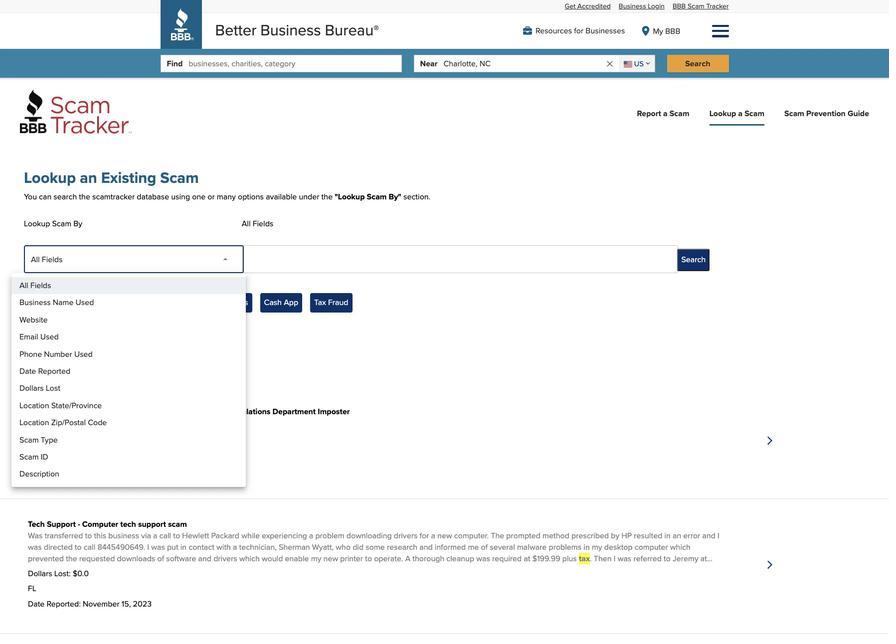 Task type: vqa. For each thing, say whether or not it's contained in the screenshot.
content
no



Task type: locate. For each thing, give the bounding box(es) containing it.
tracker
[[707, 1, 729, 11]]

scam up hewlett at the left of the page
[[168, 519, 187, 530]]

dollars down received
[[28, 433, 52, 444]]

at inside was transferred to this business via a call to hewlett packard while experiencing a problem downloading drivers for a new computer. the prompted method prescribed by hp resulted in an error and i was directed to call 8445490649. i was put in contact with a technician, sherman wyatt, who did some research and informed me of several malware problems in my desktop computer which prevented the requested downloads of software and drivers which would enable my new printer to operate. a thorough cleanup was required at $199.99 plus
[[524, 553, 531, 565]]

by right pay
[[405, 565, 414, 576]]

(
[[79, 375, 82, 387]]

fields
[[253, 218, 274, 229], [42, 254, 63, 265], [30, 280, 51, 291]]

and right $386
[[226, 576, 239, 588]]

resulted
[[634, 530, 663, 542], [258, 565, 286, 576]]

drivers up a
[[394, 530, 418, 542]]

fraud
[[197, 297, 217, 309], [328, 297, 349, 309], [82, 344, 102, 356]]

but right the .
[[596, 565, 608, 576]]

location inside 'option'
[[19, 400, 49, 412]]

dollars inside option
[[19, 383, 44, 394]]

prevention
[[807, 108, 846, 119]]

paid
[[580, 576, 595, 588]]

date down phone
[[19, 366, 36, 377]]

1 vertical spatial resulted
[[258, 565, 286, 576]]

me inside . then i was referred to jeremy at 8008679181 who accomplished all of the corrections needed and resulted in fixing my problem. i had to pay by check through the internet, which i thought strange but complied. then the bite was put on me to purchase their firewall protection costing $386 and upward, depending upon the length of the contract, which i refused. i think i got the service that i paid for at $199.99, (exorbitant or not?) but the business tactics seemed very strange to me.
[[39, 576, 50, 588]]

1 horizontal spatial or
[[688, 576, 695, 588]]

location inside option
[[19, 417, 49, 429]]

business down $0.0
[[55, 588, 85, 599]]

scam
[[62, 418, 81, 429], [168, 519, 187, 530]]

lost:
[[54, 433, 71, 444], [54, 568, 71, 580]]

tech
[[28, 519, 45, 530]]

service
[[534, 576, 559, 588]]

bureau
[[325, 19, 374, 41]]

0 vertical spatial by
[[389, 191, 398, 202]]

used inside option
[[74, 349, 93, 360]]

used inside option
[[76, 297, 94, 309]]

1 vertical spatial reported:
[[47, 599, 81, 610]]

fields down 'lookup scam by'
[[42, 254, 63, 265]]

1 vertical spatial all fields
[[31, 254, 63, 265]]

received
[[28, 418, 60, 429]]

cash app
[[264, 297, 298, 309]]

email used option
[[11, 329, 246, 346]]

0 horizontal spatial put
[[167, 542, 178, 553]]

fields inside popup button
[[42, 254, 63, 265]]

fields for all fields popup button
[[42, 254, 63, 265]]

computer
[[635, 542, 668, 553]]

location zip/postal code option
[[11, 415, 246, 432]]

scam down state/province
[[62, 418, 81, 429]]

1 horizontal spatial scam
[[168, 519, 187, 530]]

all down options on the top of the page
[[242, 218, 251, 229]]

bbb scam tracker
[[673, 1, 729, 11]]

business
[[619, 1, 646, 11], [261, 19, 321, 41], [19, 297, 51, 309], [194, 406, 226, 418]]

or inside . then i was referred to jeremy at 8008679181 who accomplished all of the corrections needed and resulted in fixing my problem. i had to pay by check through the internet, which i thought strange but complied. then the bite was put on me to purchase their firewall protection costing $386 and upward, depending upon the length of the contract, which i refused. i think i got the service that i paid for at $199.99, (exorbitant or not?) but the business tactics seemed very strange to me.
[[688, 576, 695, 588]]

used
[[76, 297, 94, 309], [40, 331, 59, 343], [74, 349, 93, 360]]

bbb scam tracker image
[[20, 90, 132, 134]]

software
[[166, 553, 196, 565]]

lookup
[[710, 108, 737, 119], [24, 167, 76, 189], [338, 191, 365, 202], [24, 218, 50, 229]]

scam id option
[[11, 449, 246, 466]]

dollars left "lost"
[[19, 383, 44, 394]]

an inside lookup an existing scam you can search the scamtracker database using one or many options available under the " lookup scam by " section.
[[80, 167, 97, 189]]

results
[[51, 375, 77, 387]]

in left fixing
[[288, 565, 294, 576]]

"
[[335, 191, 338, 202], [398, 191, 402, 202]]

1 horizontal spatial put
[[710, 565, 722, 576]]

0 vertical spatial business
[[108, 530, 139, 542]]

1 horizontal spatial imposter
[[318, 406, 350, 418]]

on
[[28, 576, 37, 588]]

0 horizontal spatial or
[[208, 191, 215, 202]]

1 horizontal spatial new
[[438, 530, 452, 542]]

0 vertical spatial an
[[80, 167, 97, 189]]

government agency imposter - united states business regulations department imposter received scam email in the mail dollars lost: unknown location date reported:
[[28, 406, 350, 475]]

for right resources
[[574, 25, 584, 36]]

0 vertical spatial tax
[[314, 297, 326, 309]]

me right the on at the bottom left of page
[[39, 576, 50, 588]]

website option
[[11, 312, 246, 329]]

2 vertical spatial dollars
[[28, 568, 52, 580]]

all
[[140, 565, 148, 576]]

2 lost: from the top
[[54, 568, 71, 580]]

lost: left $0.0
[[54, 568, 71, 580]]

which down thorough
[[423, 576, 443, 588]]

by down search
[[73, 218, 82, 229]]

0 vertical spatial bbb
[[673, 1, 686, 11]]

me.
[[197, 588, 209, 599]]

fraud right number
[[82, 344, 102, 356]]

1 vertical spatial by
[[73, 218, 82, 229]]

all fields up pet
[[19, 280, 51, 291]]

all fields for all fields option
[[19, 280, 51, 291]]

in inside government agency imposter - united states business regulations department imposter received scam email in the mail dollars lost: unknown location date reported:
[[104, 418, 110, 429]]

2 vertical spatial date
[[28, 599, 45, 610]]

used right 'name'
[[76, 297, 94, 309]]

all up website on the left of the page
[[19, 280, 28, 291]]

for up thorough
[[420, 530, 429, 542]]

put inside was transferred to this business via a call to hewlett packard while experiencing a problem downloading drivers for a new computer. the prompted method prescribed by hp resulted in an error and i was directed to call 8445490649. i was put in contact with a technician, sherman wyatt, who did some research and informed me of several malware problems in my desktop computer which prevented the requested downloads of software and drivers which would enable my new printer to operate. a thorough cleanup was required at $199.99 plus
[[167, 542, 178, 553]]

2 vertical spatial all fields
[[19, 280, 51, 291]]

2 reported: from the top
[[47, 599, 81, 610]]

pet
[[32, 297, 43, 309]]

pyramid
[[84, 297, 113, 309]]

date down scam id
[[28, 463, 45, 475]]

at right jeremy
[[701, 553, 708, 565]]

the up $0.0
[[66, 553, 77, 565]]

0 horizontal spatial fraud
[[82, 344, 102, 356]]

fraud right app
[[328, 297, 349, 309]]

who left did
[[336, 542, 351, 553]]

dollars down prevented
[[28, 568, 52, 580]]

0 horizontal spatial "
[[335, 191, 338, 202]]

0 horizontal spatial who
[[73, 565, 87, 576]]

email
[[83, 418, 101, 429]]

all
[[242, 218, 251, 229], [31, 254, 40, 265], [19, 280, 28, 291], [32, 344, 41, 356]]

then right the .
[[594, 553, 612, 565]]

error
[[684, 530, 701, 542]]

the right search
[[79, 191, 90, 202]]

an up scamtracker
[[80, 167, 97, 189]]

then down computer
[[646, 565, 664, 576]]

method
[[543, 530, 570, 542]]

united
[[143, 406, 167, 418]]

1 horizontal spatial for
[[574, 25, 584, 36]]

0 vertical spatial -
[[138, 406, 141, 418]]

by left hp
[[611, 530, 620, 542]]

2 vertical spatial location
[[63, 448, 93, 459]]

put left hewlett at the left of the page
[[167, 542, 178, 553]]

and right a
[[420, 542, 433, 553]]

0 horizontal spatial by
[[73, 218, 82, 229]]

or left not?)
[[688, 576, 695, 588]]

1 vertical spatial business
[[55, 588, 85, 599]]

1 horizontal spatial by
[[611, 530, 620, 542]]

business down tech
[[108, 530, 139, 542]]

1 vertical spatial lost:
[[54, 568, 71, 580]]

1 horizontal spatial by
[[389, 191, 398, 202]]

in right email
[[104, 418, 110, 429]]

0 vertical spatial put
[[167, 542, 178, 553]]

then
[[594, 553, 612, 565], [646, 565, 664, 576]]

1 vertical spatial bbb
[[666, 25, 681, 37]]

1 vertical spatial -
[[78, 519, 80, 530]]

0 vertical spatial or
[[208, 191, 215, 202]]

at left $199.99
[[524, 553, 531, 565]]

my right fixing
[[317, 565, 327, 576]]

fields for all fields option
[[30, 280, 51, 291]]

state/province
[[51, 400, 102, 412]]

date down fl
[[28, 599, 45, 610]]

0 vertical spatial reported:
[[47, 463, 81, 475]]

1 vertical spatial put
[[710, 565, 722, 576]]

1 vertical spatial for
[[420, 530, 429, 542]]

protection
[[140, 576, 176, 588]]

of
[[481, 542, 488, 553], [157, 553, 164, 565], [150, 565, 157, 576], [368, 576, 375, 588]]

date inside government agency imposter - united states business regulations department imposter received scam email in the mail dollars lost: unknown location date reported:
[[28, 463, 45, 475]]

" right under
[[335, 191, 338, 202]]

lost: inside dollars lost: $0.0 fl date reported: november 15, 2023
[[54, 568, 71, 580]]

date
[[19, 366, 36, 377], [28, 463, 45, 475], [28, 599, 45, 610]]

zip/postal
[[51, 417, 86, 429]]

0 vertical spatial lost:
[[54, 433, 71, 444]]

imposter up mail
[[104, 406, 136, 418]]

0 horizontal spatial at
[[524, 553, 531, 565]]

0 vertical spatial dollars
[[19, 383, 44, 394]]

- inside government agency imposter - united states business regulations department imposter received scam email in the mail dollars lost: unknown location date reported:
[[138, 406, 141, 418]]

lost: inside government agency imposter - united states business regulations department imposter received scam email in the mail dollars lost: unknown location date reported:
[[54, 433, 71, 444]]

in inside . then i was referred to jeremy at 8008679181 who accomplished all of the corrections needed and resulted in fixing my problem. i had to pay by check through the internet, which i thought strange but complied. then the bite was put on me to purchase their firewall protection costing $386 and upward, depending upon the length of the contract, which i refused. i think i got the service that i paid for at $199.99, (exorbitant or not?) but the business tactics seemed very strange to me.
[[288, 565, 294, 576]]

1 vertical spatial tax
[[68, 344, 80, 356]]

to left pay
[[382, 565, 389, 576]]

0 vertical spatial by
[[611, 530, 620, 542]]

0 vertical spatial but
[[596, 565, 608, 576]]

an inside was transferred to this business via a call to hewlett packard while experiencing a problem downloading drivers for a new computer. the prompted method prescribed by hp resulted in an error and i was directed to call 8445490649. i was put in contact with a technician, sherman wyatt, who did some research and informed me of several malware problems in my desktop computer which prevented the requested downloads of software and drivers which would enable my new printer to operate. a thorough cleanup was required at $199.99 plus
[[673, 530, 682, 542]]

but down 8008679181
[[28, 588, 39, 599]]

1 vertical spatial used
[[40, 331, 59, 343]]

0 horizontal spatial -
[[78, 519, 80, 530]]

0 vertical spatial used
[[76, 297, 94, 309]]

new left printer
[[324, 553, 338, 565]]

used for name
[[76, 297, 94, 309]]

0 horizontal spatial me
[[39, 576, 50, 588]]

fixing
[[296, 565, 315, 576]]

1 vertical spatial location
[[19, 417, 49, 429]]

0 vertical spatial scam
[[62, 418, 81, 429]]

was down hp
[[618, 553, 632, 565]]

november
[[83, 599, 120, 610]]

was down the tech
[[28, 542, 42, 553]]

who
[[336, 542, 351, 553], [73, 565, 87, 576]]

operate.
[[374, 553, 403, 565]]

tech
[[120, 519, 136, 530]]

fields up pet
[[30, 280, 51, 291]]

was right bite
[[694, 565, 708, 576]]

by
[[389, 191, 398, 202], [73, 218, 82, 229]]

for inside . then i was referred to jeremy at 8008679181 who accomplished all of the corrections needed and resulted in fixing my problem. i had to pay by check through the internet, which i thought strange but complied. then the bite was put on me to purchase their firewall protection costing $386 and upward, depending upon the length of the contract, which i refused. i think i got the service that i paid for at $199.99, (exorbitant or not?) but the business tactics seemed very strange to me.
[[597, 576, 607, 588]]

an left error
[[673, 530, 682, 542]]

or right one at left
[[208, 191, 215, 202]]

0 vertical spatial location
[[19, 400, 49, 412]]

0 horizontal spatial tax
[[68, 344, 80, 356]]

0 horizontal spatial an
[[80, 167, 97, 189]]

all fields inside all fields option
[[19, 280, 51, 291]]

and right error
[[703, 530, 716, 542]]

the inside government agency imposter - united states business regulations department imposter received scam email in the mail dollars lost: unknown location date reported:
[[112, 418, 123, 429]]

1 vertical spatial date
[[28, 463, 45, 475]]

section.
[[404, 191, 431, 202]]

call down support
[[159, 530, 171, 542]]

0 horizontal spatial imposter
[[104, 406, 136, 418]]

the
[[491, 530, 505, 542]]

resulted down technician,
[[258, 565, 286, 576]]

fraud for tax
[[328, 297, 349, 309]]

was
[[28, 542, 42, 553], [151, 542, 165, 553], [477, 553, 490, 565], [618, 553, 632, 565], [694, 565, 708, 576]]

the right fl
[[41, 588, 53, 599]]

all down 'lookup scam by'
[[31, 254, 40, 265]]

0 horizontal spatial drivers
[[214, 553, 237, 565]]

0 vertical spatial drivers
[[394, 530, 418, 542]]

lawyers
[[219, 297, 248, 309]]

0 vertical spatial all fields
[[242, 218, 274, 229]]

1 vertical spatial dollars
[[28, 433, 52, 444]]

date inside dollars lost: $0.0 fl date reported: november 15, 2023
[[28, 599, 45, 610]]

the right the upon
[[331, 576, 342, 588]]

0 horizontal spatial by
[[405, 565, 414, 576]]

search
[[686, 58, 711, 69], [682, 254, 706, 265], [24, 375, 49, 387]]

all fields inside all fields popup button
[[31, 254, 63, 265]]

dollars for dollars lost
[[19, 383, 44, 394]]

drivers down packard
[[214, 553, 237, 565]]

location state/province option
[[11, 398, 246, 415]]

tactics
[[87, 588, 110, 599]]

i right that
[[576, 576, 578, 588]]

you
[[24, 191, 37, 202]]

who left the their
[[73, 565, 87, 576]]

1 vertical spatial who
[[73, 565, 87, 576]]

0 vertical spatial who
[[336, 542, 351, 553]]

1 vertical spatial by
[[405, 565, 414, 576]]

all fields for all fields popup button
[[31, 254, 63, 265]]

at left $199.99, on the right bottom
[[609, 576, 615, 588]]

location inside government agency imposter - united states business regulations department imposter received scam email in the mail dollars lost: unknown location date reported:
[[63, 448, 93, 459]]

1 horizontal spatial resulted
[[634, 530, 663, 542]]

thought
[[539, 565, 566, 576]]

8008679181
[[28, 565, 71, 576]]

1 imposter from the left
[[104, 406, 136, 418]]

to
[[85, 530, 92, 542], [173, 530, 180, 542], [75, 542, 82, 553], [365, 553, 372, 565], [664, 553, 671, 565], [382, 565, 389, 576], [52, 576, 59, 588], [188, 588, 194, 599]]

by inside was transferred to this business via a call to hewlett packard while experiencing a problem downloading drivers for a new computer. the prompted method prescribed by hp resulted in an error and i was directed to call 8445490649. i was put in contact with a technician, sherman wyatt, who did some research and informed me of several malware problems in my desktop computer which prevented the requested downloads of software and drivers which would enable my new printer to operate. a thorough cleanup was required at $199.99 plus
[[611, 530, 620, 542]]

who inside . then i was referred to jeremy at 8008679181 who accomplished all of the corrections needed and resulted in fixing my problem. i had to pay by check through the internet, which i thought strange but complied. then the bite was put on me to purchase their firewall protection costing $386 and upward, depending upon the length of the contract, which i refused. i think i got the service that i paid for at $199.99, (exorbitant or not?) but the business tactics seemed very strange to me.
[[73, 565, 87, 576]]

0 vertical spatial me
[[468, 542, 479, 553]]

1 horizontal spatial me
[[468, 542, 479, 553]]

2 horizontal spatial for
[[597, 576, 607, 588]]

1 horizontal spatial call
[[159, 530, 171, 542]]

None text field
[[242, 246, 670, 274]]

1 vertical spatial search
[[682, 254, 706, 265]]

tax right app
[[314, 297, 326, 309]]

transferred
[[45, 530, 83, 542]]

new left computer.
[[438, 530, 452, 542]]

was transferred to this business via a call to hewlett packard while experiencing a problem downloading drivers for a new computer. the prompted method prescribed by hp resulted in an error and i was directed to call 8445490649. i was put in contact with a technician, sherman wyatt, who did some research and informed me of several malware problems in my desktop computer which prevented the requested downloads of software and drivers which would enable my new printer to operate. a thorough cleanup was required at $199.99 plus
[[28, 530, 720, 565]]

search button
[[667, 55, 729, 73], [678, 249, 710, 271]]

1 horizontal spatial who
[[336, 542, 351, 553]]

2 horizontal spatial at
[[701, 553, 708, 565]]

1 horizontal spatial -
[[138, 406, 141, 418]]

i up all
[[147, 542, 149, 553]]

clear search image
[[606, 59, 615, 68]]

bbb right my
[[666, 25, 681, 37]]

1 reported: from the top
[[47, 463, 81, 475]]

put right bite
[[710, 565, 722, 576]]

an
[[80, 167, 97, 189], [673, 530, 682, 542]]

location down dollars lost
[[19, 400, 49, 412]]

tech support - computer tech support scam
[[28, 519, 187, 530]]

1 vertical spatial search button
[[678, 249, 710, 271]]

me
[[468, 542, 479, 553], [39, 576, 50, 588]]

1 horizontal spatial an
[[673, 530, 682, 542]]

call down computer
[[84, 542, 95, 553]]

and
[[703, 530, 716, 542], [420, 542, 433, 553], [198, 553, 212, 565], [242, 565, 255, 576], [226, 576, 239, 588]]

0 vertical spatial search
[[686, 58, 711, 69]]

0 horizontal spatial resulted
[[258, 565, 286, 576]]

2023
[[133, 599, 152, 610]]

guide
[[848, 108, 870, 119]]

1 horizontal spatial "
[[398, 191, 402, 202]]

location down 'zip/postal'
[[63, 448, 93, 459]]

dollars inside dollars lost: $0.0 fl date reported: november 15, 2023
[[28, 568, 52, 580]]

through
[[439, 565, 466, 576]]

lookup scam by
[[24, 218, 82, 229]]

bbb right login at right
[[673, 1, 686, 11]]

0 vertical spatial date
[[19, 366, 36, 377]]

1 vertical spatial new
[[324, 553, 338, 565]]

dollars lost
[[19, 383, 60, 394]]

me right "informed"
[[468, 542, 479, 553]]

2 vertical spatial fields
[[30, 280, 51, 291]]

resulted right hp
[[634, 530, 663, 542]]

accomplished
[[90, 565, 138, 576]]

1 horizontal spatial business
[[108, 530, 139, 542]]

1 lost: from the top
[[54, 433, 71, 444]]

. then i was referred to jeremy at 8008679181 who accomplished all of the corrections needed and resulted in fixing my problem. i had to pay by check through the internet, which i thought strange but complied. then the bite was put on me to purchase their firewall protection costing $386 and upward, depending upon the length of the contract, which i refused. i think i got the service that i paid for at $199.99, (exorbitant or not?) but the business tactics seemed very strange to me.
[[28, 553, 722, 599]]

i left "refused." at the bottom of page
[[445, 576, 447, 588]]

0 horizontal spatial scam
[[62, 418, 81, 429]]

2 vertical spatial for
[[597, 576, 607, 588]]

used up fields:
[[40, 331, 59, 343]]

that
[[561, 576, 574, 588]]

0 vertical spatial for
[[574, 25, 584, 36]]

- up mail
[[138, 406, 141, 418]]

report
[[637, 108, 662, 119]]

fields down options on the top of the page
[[253, 218, 274, 229]]

0 horizontal spatial but
[[28, 588, 39, 599]]

0 vertical spatial resulted
[[634, 530, 663, 542]]

better
[[215, 19, 257, 41]]

all fields
[[242, 218, 274, 229], [31, 254, 63, 265], [19, 280, 51, 291]]

bbb
[[673, 1, 686, 11], [666, 25, 681, 37]]

1 vertical spatial strange
[[159, 588, 186, 599]]

1 vertical spatial fields
[[42, 254, 63, 265]]

location for location state/province
[[19, 400, 49, 412]]

all fields down options on the top of the page
[[242, 218, 274, 229]]

2 horizontal spatial fraud
[[328, 297, 349, 309]]

business login link
[[619, 1, 665, 11]]

1 horizontal spatial then
[[646, 565, 664, 576]]

all fields down 'lookup scam by'
[[31, 254, 63, 265]]

the left mail
[[112, 418, 123, 429]]

fields inside option
[[30, 280, 51, 291]]

by
[[611, 530, 620, 542], [405, 565, 414, 576]]

1 vertical spatial me
[[39, 576, 50, 588]]



Task type: describe. For each thing, give the bounding box(es) containing it.
0 horizontal spatial new
[[324, 553, 338, 565]]

regulations
[[228, 406, 271, 418]]

1 horizontal spatial tax
[[314, 297, 326, 309]]

requested
[[79, 553, 115, 565]]

dollars lost option
[[11, 380, 246, 398]]

consumer fraud lawyers
[[159, 297, 248, 309]]

my bbb button
[[641, 25, 681, 37]]

scam prevention guide link
[[777, 100, 878, 127]]

scam inside "link"
[[670, 108, 690, 119]]

to left purchase
[[52, 576, 59, 588]]

lookup for by
[[24, 218, 50, 229]]

to left hewlett at the left of the page
[[173, 530, 180, 542]]

scam prevention guide
[[785, 108, 870, 119]]

scheme
[[115, 297, 143, 309]]

the left bite
[[666, 565, 677, 576]]

business inside government agency imposter - united states business regulations department imposter received scam email in the mail dollars lost: unknown location date reported:
[[194, 406, 226, 418]]

did
[[353, 542, 364, 553]]

$386
[[205, 576, 224, 588]]

desktop
[[605, 542, 633, 553]]

0 vertical spatial fields
[[253, 218, 274, 229]]

business inside was transferred to this business via a call to hewlett packard while experiencing a problem downloading drivers for a new computer. the prompted method prescribed by hp resulted in an error and i was directed to call 8445490649. i was put in contact with a technician, sherman wyatt, who did some research and informed me of several malware problems in my desktop computer which prevented the requested downloads of software and drivers which would enable my new printer to operate. a thorough cleanup was required at $199.99 plus
[[108, 530, 139, 542]]

resources
[[536, 25, 572, 36]]

phone number used
[[19, 349, 93, 360]]

15,
[[122, 599, 131, 610]]

problem
[[316, 530, 345, 542]]

lost
[[46, 383, 60, 394]]

had
[[366, 565, 380, 576]]

id
[[41, 452, 48, 463]]

cash
[[264, 297, 282, 309]]

2 " from the left
[[398, 191, 402, 202]]

all fields list box
[[11, 273, 246, 487]]

2 imposter from the left
[[318, 406, 350, 418]]

to left this
[[85, 530, 92, 542]]

hewlett
[[182, 530, 209, 542]]

prevented
[[28, 553, 64, 565]]

1 " from the left
[[335, 191, 338, 202]]

reported: inside dollars lost: $0.0 fl date reported: november 15, 2023
[[47, 599, 81, 610]]

pyramid scheme
[[84, 297, 143, 309]]

scam type option
[[11, 432, 246, 449]]

reported: inside government agency imposter - united states business regulations department imposter received scam email in the mail dollars lost: unknown location date reported:
[[47, 463, 81, 475]]

$199.99,
[[617, 576, 647, 588]]

scamtracker
[[92, 191, 135, 202]]

which up bite
[[671, 542, 691, 553]]

thorough
[[413, 553, 445, 565]]

dollars for dollars lost: $0.0 fl date reported: november 15, 2023
[[28, 568, 52, 580]]

available
[[266, 191, 297, 202]]

1 horizontal spatial but
[[596, 565, 608, 576]]

agency
[[75, 406, 102, 418]]

8445490649.
[[97, 542, 145, 553]]

all fields button
[[24, 246, 234, 274]]

business name used option
[[11, 295, 246, 312]]

i left think on the bottom of page
[[480, 576, 482, 588]]

by inside . then i was referred to jeremy at 8008679181 who accomplished all of the corrections needed and resulted in fixing my problem. i had to pay by check through the internet, which i thought strange but complied. then the bite was put on me to purchase their firewall protection costing $386 and upward, depending upon the length of the contract, which i refused. i think i got the service that i paid for at $199.99, (exorbitant or not?) but the business tactics seemed very strange to me.
[[405, 565, 414, 576]]

was right cleanup
[[477, 553, 490, 565]]

research
[[387, 542, 418, 553]]

i right error
[[718, 530, 720, 542]]

by inside lookup an existing scam you can search the scamtracker database using one or many options available under the " lookup scam by " section.
[[389, 191, 398, 202]]

not?)
[[697, 576, 714, 588]]

length
[[344, 576, 366, 588]]

all inside popup button
[[31, 254, 40, 265]]

was right via
[[151, 542, 165, 553]]

got
[[507, 576, 518, 588]]

1 horizontal spatial drivers
[[394, 530, 418, 542]]

.
[[590, 553, 592, 565]]

me inside was transferred to this business via a call to hewlett packard while experiencing a problem downloading drivers for a new computer. the prompted method prescribed by hp resulted in an error and i was directed to call 8445490649. i was put in contact with a technician, sherman wyatt, who did some research and informed me of several malware problems in my desktop computer which prevented the requested downloads of software and drivers which would enable my new printer to operate. a thorough cleanup was required at $199.99 plus
[[468, 542, 479, 553]]

contact
[[189, 542, 215, 553]]

1 horizontal spatial at
[[609, 576, 615, 588]]

used inside option
[[40, 331, 59, 343]]

name
[[53, 297, 74, 309]]

2 vertical spatial search
[[24, 375, 49, 387]]

in left the .
[[584, 542, 590, 553]]

used for number
[[74, 349, 93, 360]]

dollars inside government agency imposter - united states business regulations department imposter received scam email in the mail dollars lost: unknown location date reported:
[[28, 433, 52, 444]]

and left with
[[198, 553, 212, 565]]

scam id
[[19, 452, 48, 463]]

think
[[484, 576, 501, 588]]

which down malware
[[512, 565, 533, 576]]

$199.99
[[533, 553, 561, 565]]

reported
[[38, 366, 70, 377]]

i left had
[[362, 565, 364, 576]]

technician,
[[239, 542, 277, 553]]

i left got
[[503, 576, 505, 588]]

for inside was transferred to this business via a call to hewlett packard while experiencing a problem downloading drivers for a new computer. the prompted method prescribed by hp resulted in an error and i was directed to call 8445490649. i was put in contact with a technician, sherman wyatt, who did some research and informed me of several malware problems in my desktop computer which prevented the requested downloads of software and drivers which would enable my new printer to operate. a thorough cleanup was required at $199.99 plus
[[420, 530, 429, 542]]

0 horizontal spatial call
[[84, 542, 95, 553]]

plus
[[563, 553, 577, 565]]

this
[[94, 530, 106, 542]]

cleanup
[[447, 553, 475, 565]]

®
[[374, 21, 379, 37]]

states
[[169, 406, 192, 418]]

0 horizontal spatial then
[[594, 553, 612, 565]]

to right directed
[[75, 542, 82, 553]]

date inside the "date reported" option
[[19, 366, 36, 377]]

business inside option
[[19, 297, 51, 309]]

in left error
[[665, 530, 671, 542]]

or inside lookup an existing scam you can search the scamtracker database using one or many options available under the " lookup scam by " section.
[[208, 191, 215, 202]]

some
[[366, 542, 385, 553]]

all fields: tax fraud
[[32, 344, 102, 356]]

dollars lost: $0.0 fl date reported: november 15, 2023
[[28, 568, 152, 610]]

the inside was transferred to this business via a call to hewlett packard while experiencing a problem downloading drivers for a new computer. the prompted method prescribed by hp resulted in an error and i was directed to call 8445490649. i was put in contact with a technician, sherman wyatt, who did some research and informed me of several malware problems in my desktop computer which prevented the requested downloads of software and drivers which would enable my new printer to operate. a thorough cleanup was required at $199.99 plus
[[66, 553, 77, 565]]

0 horizontal spatial strange
[[159, 588, 186, 599]]

who inside was transferred to this business via a call to hewlett packard while experiencing a problem downloading drivers for a new computer. the prompted method prescribed by hp resulted in an error and i was directed to call 8445490649. i was put in contact with a technician, sherman wyatt, who did some research and informed me of several malware problems in my desktop computer which prevented the requested downloads of software and drivers which would enable my new printer to operate. a thorough cleanup was required at $199.99 plus
[[336, 542, 351, 553]]

costing
[[178, 576, 203, 588]]

my right enable
[[311, 553, 322, 565]]

all fields option
[[11, 277, 246, 295]]

unknown
[[28, 448, 61, 459]]

internet,
[[482, 565, 510, 576]]

upward,
[[241, 576, 269, 588]]

scams
[[45, 297, 68, 309]]

resulted inside . then i was referred to jeremy at 8008679181 who accomplished all of the corrections needed and resulted in fixing my problem. i had to pay by check through the internet, which i thought strange but complied. then the bite was put on me to purchase their firewall protection costing $386 and upward, depending upon the length of the contract, which i refused. i think i got the service that i paid for at $199.99, (exorbitant or not?) but the business tactics seemed very strange to me.
[[258, 565, 286, 576]]

all down email used
[[32, 344, 41, 356]]

several
[[490, 542, 515, 553]]

existing
[[101, 167, 156, 189]]

scam inside government agency imposter - united states business regulations department imposter received scam email in the mail dollars lost: unknown location date reported:
[[62, 418, 81, 429]]

business inside . then i was referred to jeremy at 8008679181 who accomplished all of the corrections needed and resulted in fixing my problem. i had to pay by check through the internet, which i thought strange but complied. then the bite was put on me to purchase their firewall protection costing $386 and upward, depending upon the length of the contract, which i refused. i think i got the service that i paid for at $199.99, (exorbitant or not?) but the business tactics seemed very strange to me.
[[55, 588, 85, 599]]

pay
[[391, 565, 403, 576]]

i right the .
[[614, 553, 616, 565]]

fraud for consumer
[[197, 297, 217, 309]]

get accredited link
[[565, 1, 611, 11]]

email used
[[19, 331, 59, 343]]

get accredited
[[565, 1, 611, 11]]

report a scam
[[637, 108, 690, 119]]

a inside report a scam "link"
[[664, 108, 668, 119]]

contract,
[[391, 576, 421, 588]]

lookup for scam
[[710, 108, 737, 119]]

via
[[141, 530, 151, 542]]

the right under
[[322, 191, 333, 202]]

i left thought
[[535, 565, 537, 576]]

to left me.
[[188, 588, 194, 599]]

(exorbitant
[[649, 576, 686, 588]]

firewall
[[113, 576, 138, 588]]

date reported option
[[11, 363, 246, 380]]

the right got
[[520, 576, 532, 588]]

lookup a scam
[[710, 108, 765, 119]]

location for location zip/postal code
[[19, 417, 49, 429]]

0 vertical spatial search button
[[667, 55, 729, 73]]

phone number used option
[[11, 346, 246, 363]]

packard
[[211, 530, 240, 542]]

jeremy
[[673, 553, 699, 565]]

my
[[653, 25, 664, 37]]

and right needed
[[242, 565, 255, 576]]

in left contact
[[180, 542, 187, 553]]

to left jeremy
[[664, 553, 671, 565]]

put inside . then i was referred to jeremy at 8008679181 who accomplished all of the corrections needed and resulted in fixing my problem. i had to pay by check through the internet, which i thought strange but complied. then the bite was put on me to purchase their firewall protection costing $386 and upward, depending upon the length of the contract, which i refused. i think i got the service that i paid for at $199.99, (exorbitant or not?) but the business tactics seemed very strange to me.
[[710, 565, 722, 576]]

phone
[[19, 349, 42, 360]]

consumer
[[159, 297, 195, 309]]

was
[[28, 530, 43, 542]]

downloads
[[117, 553, 155, 565]]

search
[[54, 191, 77, 202]]

resources for businesses
[[536, 25, 625, 36]]

which left would
[[239, 553, 260, 565]]

my inside . then i was referred to jeremy at 8008679181 who accomplished all of the corrections needed and resulted in fixing my problem. i had to pay by check through the internet, which i thought strange but complied. then the bite was put on me to purchase their firewall protection costing $386 and upward, depending upon the length of the contract, which i refused. i think i got the service that i paid for at $199.99, (exorbitant or not?) but the business tactics seemed very strange to me.
[[317, 565, 327, 576]]

better business bureau ®
[[215, 19, 379, 41]]

my right the .
[[592, 542, 603, 553]]

problem.
[[329, 565, 360, 576]]

lookup for existing
[[24, 167, 76, 189]]

the right through on the bottom
[[468, 565, 480, 576]]

the right all
[[159, 565, 170, 576]]

a inside the lookup a scam link
[[739, 108, 743, 119]]

business login
[[619, 1, 665, 11]]

search results (
[[24, 375, 82, 387]]

resources for businesses link
[[523, 25, 625, 36]]

the left pay
[[377, 576, 389, 588]]

number
[[44, 349, 72, 360]]

to right did
[[365, 553, 372, 565]]

resulted inside was transferred to this business via a call to hewlett packard while experiencing a problem downloading drivers for a new computer. the prompted method prescribed by hp resulted in an error and i was directed to call 8445490649. i was put in contact with a technician, sherman wyatt, who did some research and informed me of several malware problems in my desktop computer which prevented the requested downloads of software and drivers which would enable my new printer to operate. a thorough cleanup was required at $199.99 plus
[[634, 530, 663, 542]]

0 vertical spatial strange
[[568, 565, 594, 576]]

wyatt,
[[312, 542, 334, 553]]

1 vertical spatial scam
[[168, 519, 187, 530]]

with
[[217, 542, 231, 553]]

1 vertical spatial drivers
[[214, 553, 237, 565]]

description option
[[11, 466, 246, 483]]

all inside option
[[19, 280, 28, 291]]



